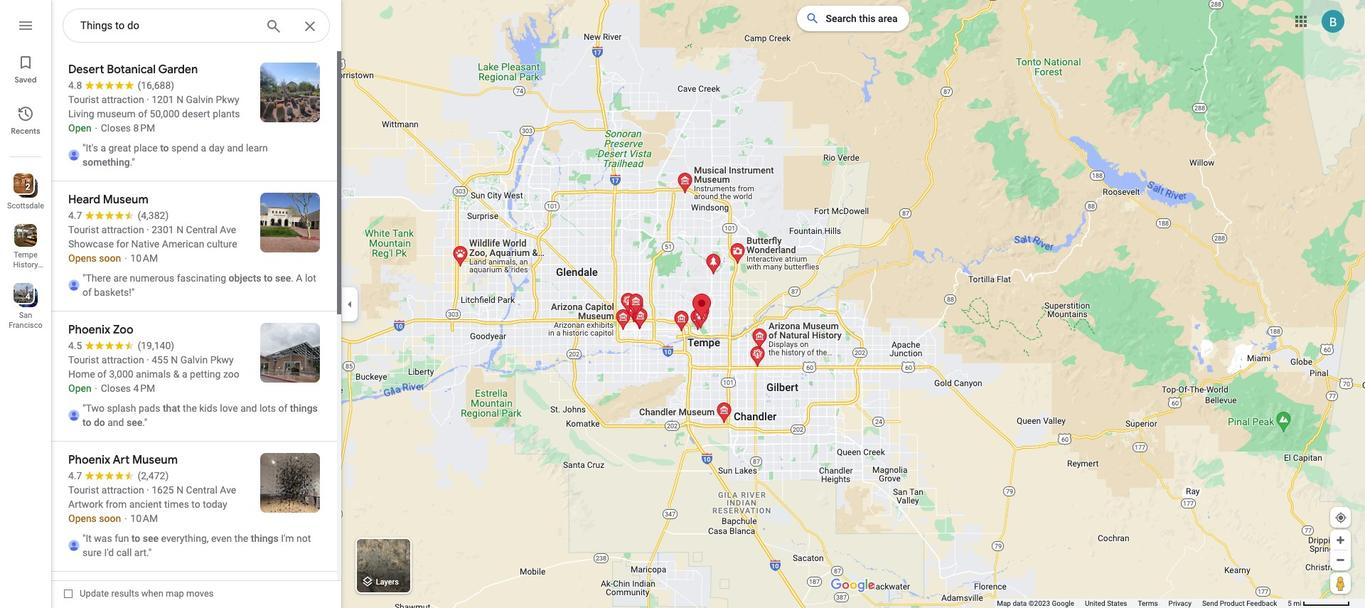 Task type: describe. For each thing, give the bounding box(es) containing it.
san
[[19, 311, 32, 320]]

update
[[80, 588, 109, 599]]

search this area button
[[798, 6, 910, 31]]

states
[[1108, 600, 1128, 608]]

this
[[860, 13, 876, 24]]

menu image
[[17, 17, 34, 34]]

none field inside things to do field
[[80, 17, 254, 34]]

when
[[141, 588, 164, 599]]

list containing saved
[[0, 0, 51, 608]]

united states
[[1086, 600, 1128, 608]]

footer inside google maps element
[[998, 599, 1289, 608]]

google
[[1053, 600, 1075, 608]]

2 places element
[[15, 181, 30, 194]]

saved button
[[0, 48, 51, 88]]

terms
[[1139, 600, 1159, 608]]

5
[[1289, 600, 1293, 608]]

show your location image
[[1335, 512, 1348, 524]]

map data ©2023 google
[[998, 600, 1075, 608]]

search this area
[[826, 13, 898, 24]]

francisco
[[9, 321, 43, 330]]

collapse side panel image
[[342, 296, 358, 312]]

area
[[879, 13, 898, 24]]

history
[[13, 260, 38, 270]]

Things to do field
[[63, 9, 330, 43]]

none search field inside google maps element
[[63, 9, 330, 43]]

scottsdale
[[7, 201, 44, 211]]

data
[[1013, 600, 1027, 608]]

4
[[25, 292, 30, 302]]

recents
[[11, 126, 40, 136]]

update results when map moves
[[80, 588, 214, 599]]



Task type: locate. For each thing, give the bounding box(es) containing it.
tempe history museum
[[10, 250, 41, 280]]

send
[[1203, 600, 1219, 608]]

privacy button
[[1169, 599, 1192, 608]]

zoom in image
[[1336, 535, 1347, 546]]

footer containing map data ©2023 google
[[998, 599, 1289, 608]]

4 places element
[[15, 290, 30, 303]]

google account: brad klo  
(klobrad84@gmail.com) image
[[1323, 10, 1345, 32]]

zoom out image
[[1336, 555, 1347, 566]]

tempe history museum button
[[0, 218, 51, 280]]

send product feedback button
[[1203, 599, 1278, 608]]

show street view coverage image
[[1331, 573, 1352, 594]]

san francisco
[[9, 311, 43, 330]]

saved
[[15, 75, 37, 85]]

tempe
[[14, 250, 38, 260]]

2
[[25, 182, 30, 192]]

5 mi
[[1289, 600, 1302, 608]]

museum
[[10, 270, 41, 280]]

results
[[111, 588, 139, 599]]

search
[[826, 13, 857, 24]]

©2023
[[1029, 600, 1051, 608]]

terms button
[[1139, 599, 1159, 608]]

results for things to do feed
[[51, 51, 341, 608]]

feedback
[[1247, 600, 1278, 608]]

recents button
[[0, 100, 51, 139]]

privacy
[[1169, 600, 1192, 608]]

product
[[1221, 600, 1246, 608]]

united
[[1086, 600, 1106, 608]]

footer
[[998, 599, 1289, 608]]

None field
[[80, 17, 254, 34]]

map
[[166, 588, 184, 599]]

map
[[998, 600, 1012, 608]]

Update results when map moves checkbox
[[64, 585, 214, 603]]

google maps element
[[0, 0, 1366, 608]]

united states button
[[1086, 599, 1128, 608]]

layers
[[376, 578, 399, 587]]

moves
[[186, 588, 214, 599]]

mi
[[1294, 600, 1302, 608]]

None search field
[[63, 9, 330, 43]]

list
[[0, 0, 51, 608]]

send product feedback
[[1203, 600, 1278, 608]]

5 mi button
[[1289, 600, 1351, 608]]



Task type: vqa. For each thing, say whether or not it's contained in the screenshot.
2119 Nogalitos St, San Antonio, Tx 78225 field
no



